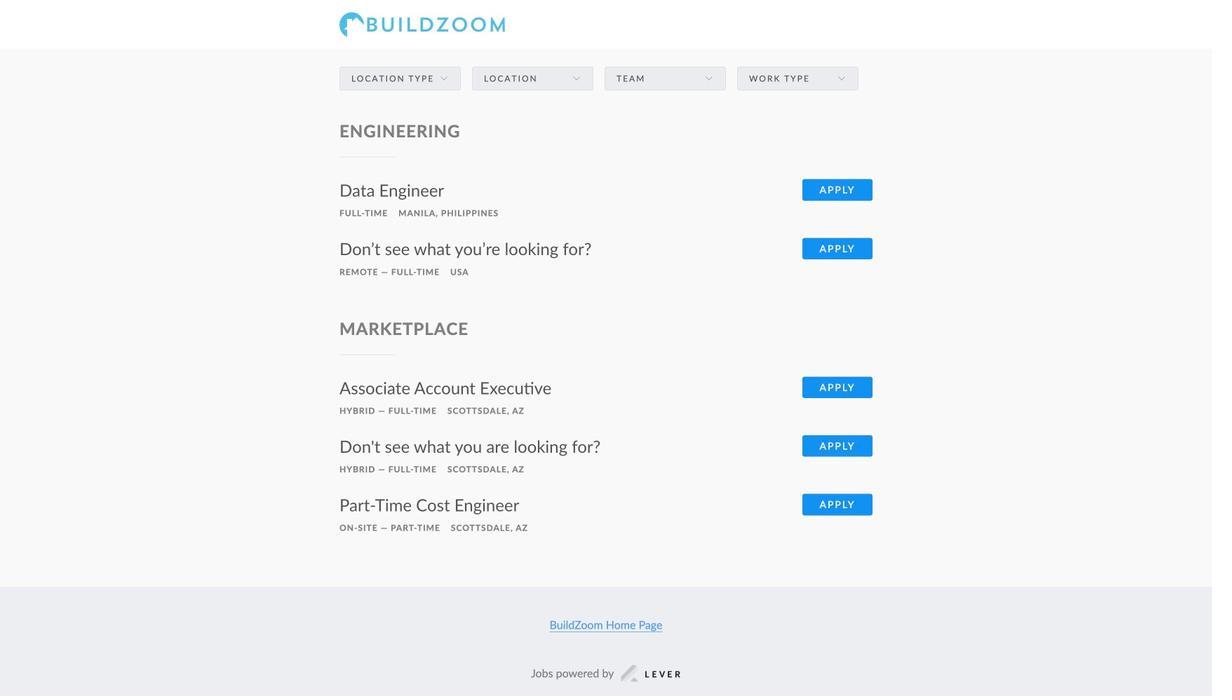 Task type: describe. For each thing, give the bounding box(es) containing it.
2 caret down image from the left
[[836, 73, 848, 84]]

1 caret down image from the left
[[571, 73, 582, 84]]

buildzoom logo image
[[340, 12, 505, 37]]



Task type: locate. For each thing, give the bounding box(es) containing it.
1 caret down image from the left
[[439, 73, 450, 84]]

lever logo image
[[621, 665, 681, 682]]

caret down image
[[571, 73, 582, 84], [836, 73, 848, 84]]

1 horizontal spatial caret down image
[[836, 73, 848, 84]]

1 horizontal spatial caret down image
[[704, 73, 715, 84]]

2 caret down image from the left
[[704, 73, 715, 84]]

0 horizontal spatial caret down image
[[439, 73, 450, 84]]

0 horizontal spatial caret down image
[[571, 73, 582, 84]]

caret down image
[[439, 73, 450, 84], [704, 73, 715, 84]]



Task type: vqa. For each thing, say whether or not it's contained in the screenshot.
text field
no



